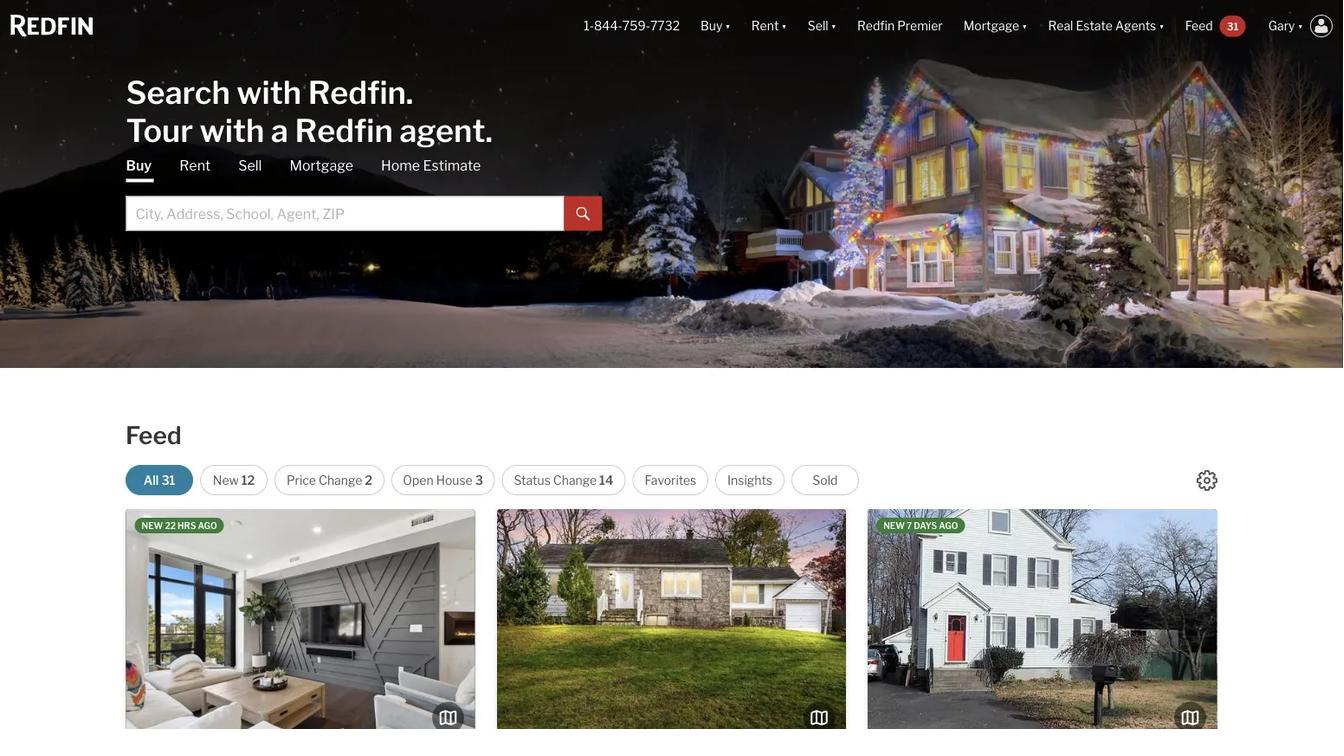 Task type: describe. For each thing, give the bounding box(es) containing it.
3
[[475, 473, 483, 488]]

estimate
[[423, 157, 481, 174]]

Price Change radio
[[275, 465, 384, 495]]

1 photo of 12 willow dr, suffern, ny 10901 image from the left
[[497, 509, 846, 729]]

▾ for mortgage ▾
[[1022, 19, 1028, 33]]

Sold radio
[[791, 465, 859, 495]]

rent for rent ▾
[[752, 19, 779, 33]]

sell link
[[238, 156, 262, 175]]

real estate agents ▾ button
[[1038, 0, 1175, 52]]

2 photo of 30 orchard st, montebello, ny 10901 image from the left
[[1217, 509, 1343, 729]]

new for new 7 days ago
[[884, 520, 905, 531]]

open house 3
[[403, 473, 483, 488]]

redfin.
[[308, 73, 413, 111]]

7732
[[650, 19, 680, 33]]

search with redfin. tour with a redfin agent.
[[126, 73, 493, 149]]

change for 14
[[553, 473, 597, 488]]

change for 2
[[319, 473, 362, 488]]

sell ▾ button
[[797, 0, 847, 52]]

buy for buy
[[126, 157, 152, 174]]

open
[[403, 473, 434, 488]]

sell for sell ▾
[[808, 19, 828, 33]]

status change 14
[[514, 473, 614, 488]]

22
[[165, 520, 176, 531]]

redfin inside search with redfin. tour with a redfin agent.
[[295, 111, 393, 149]]

agents
[[1115, 19, 1156, 33]]

mortgage ▾
[[964, 19, 1028, 33]]

rent ▾ button
[[741, 0, 797, 52]]

0 vertical spatial feed
[[1185, 19, 1213, 33]]

all
[[143, 473, 159, 488]]

agent.
[[399, 111, 493, 149]]

rent ▾
[[752, 19, 787, 33]]

New radio
[[200, 465, 268, 495]]

home estimate link
[[381, 156, 481, 175]]

City, Address, School, Agent, ZIP search field
[[126, 196, 564, 231]]

sell for sell
[[238, 157, 262, 174]]

2
[[365, 473, 372, 488]]

house
[[436, 473, 473, 488]]

sell ▾
[[808, 19, 837, 33]]

12
[[241, 473, 255, 488]]

insights
[[727, 473, 772, 488]]

844-
[[594, 19, 623, 33]]

a
[[271, 111, 288, 149]]

14
[[599, 473, 614, 488]]

new 12
[[213, 473, 255, 488]]

new for new 22 hrs ago
[[142, 520, 163, 531]]

buy ▾ button
[[701, 0, 731, 52]]

buy ▾ button
[[690, 0, 741, 52]]

1 vertical spatial feed
[[126, 421, 182, 450]]

new
[[213, 473, 239, 488]]

real
[[1048, 19, 1073, 33]]

real estate agents ▾ link
[[1048, 0, 1165, 52]]

buy link
[[126, 156, 152, 182]]

1 horizontal spatial 31
[[1227, 20, 1239, 32]]

redfin inside button
[[857, 19, 895, 33]]

Status Change radio
[[502, 465, 626, 495]]

sell ▾ button
[[808, 0, 837, 52]]

rent ▾ button
[[752, 0, 787, 52]]

search
[[126, 73, 230, 111]]

mortgage ▾ button
[[964, 0, 1028, 52]]

▾ for buy ▾
[[725, 19, 731, 33]]

sold
[[813, 473, 838, 488]]

Favorites radio
[[633, 465, 709, 495]]



Task type: locate. For each thing, give the bounding box(es) containing it.
price
[[287, 473, 316, 488]]

rent inside tab list
[[179, 157, 211, 174]]

2 new from the left
[[884, 520, 905, 531]]

option group containing all
[[126, 465, 859, 495]]

1 horizontal spatial sell
[[808, 19, 828, 33]]

1 photo of 30 orchard st, montebello, ny 10901 image from the left
[[868, 509, 1217, 729]]

1 vertical spatial 31
[[161, 473, 175, 488]]

2 photo of 12 willow dr, suffern, ny 10901 image from the left
[[846, 509, 1195, 729]]

new left 22
[[142, 520, 163, 531]]

0 vertical spatial sell
[[808, 19, 828, 33]]

mortgage inside tab list
[[290, 157, 353, 174]]

mortgage
[[964, 19, 1019, 33], [290, 157, 353, 174]]

759-
[[623, 19, 650, 33]]

redfin premier
[[857, 19, 943, 33]]

1 change from the left
[[319, 473, 362, 488]]

0 vertical spatial buy
[[701, 19, 723, 33]]

4 ▾ from the left
[[1022, 19, 1028, 33]]

0 horizontal spatial rent
[[179, 157, 211, 174]]

new 7 days ago
[[884, 520, 958, 531]]

new left 7
[[884, 520, 905, 531]]

0 horizontal spatial buy
[[126, 157, 152, 174]]

1 new from the left
[[142, 520, 163, 531]]

photo of 8701 churchill rd #507, north bergen, nj 07047 image
[[126, 509, 475, 729], [475, 509, 824, 729]]

redfin up the mortgage link
[[295, 111, 393, 149]]

▾ for sell ▾
[[831, 19, 837, 33]]

7
[[907, 520, 912, 531]]

2 ago from the left
[[939, 520, 958, 531]]

1 vertical spatial redfin
[[295, 111, 393, 149]]

1 horizontal spatial buy
[[701, 19, 723, 33]]

▾ right gary
[[1298, 19, 1303, 33]]

mortgage inside dropdown button
[[964, 19, 1019, 33]]

buy
[[701, 19, 723, 33], [126, 157, 152, 174]]

photo of 12 willow dr, suffern, ny 10901 image
[[497, 509, 846, 729], [846, 509, 1195, 729]]

feed
[[1185, 19, 1213, 33], [126, 421, 182, 450]]

gary ▾
[[1268, 19, 1303, 33]]

1 ▾ from the left
[[725, 19, 731, 33]]

photo of 30 orchard st, montebello, ny 10901 image
[[868, 509, 1217, 729], [1217, 509, 1343, 729]]

0 vertical spatial mortgage
[[964, 19, 1019, 33]]

1 horizontal spatial redfin
[[857, 19, 895, 33]]

0 horizontal spatial 31
[[161, 473, 175, 488]]

31 left gary
[[1227, 20, 1239, 32]]

6 ▾ from the left
[[1298, 19, 1303, 33]]

real estate agents ▾
[[1048, 19, 1165, 33]]

redfin premier button
[[847, 0, 953, 52]]

tab list containing buy
[[126, 156, 602, 231]]

estate
[[1076, 19, 1113, 33]]

1 vertical spatial rent
[[179, 157, 211, 174]]

price change 2
[[287, 473, 372, 488]]

redfin left "premier"
[[857, 19, 895, 33]]

rent
[[752, 19, 779, 33], [179, 157, 211, 174]]

mortgage for mortgage
[[290, 157, 353, 174]]

0 horizontal spatial mortgage
[[290, 157, 353, 174]]

▾ right agents
[[1159, 19, 1165, 33]]

mortgage link
[[290, 156, 353, 175]]

3 ▾ from the left
[[831, 19, 837, 33]]

▾ left the sell ▾
[[781, 19, 787, 33]]

days
[[914, 520, 937, 531]]

1 vertical spatial sell
[[238, 157, 262, 174]]

rent link
[[179, 156, 211, 175]]

▾ inside dropdown button
[[1159, 19, 1165, 33]]

1 photo of 8701 churchill rd #507, north bergen, nj 07047 image from the left
[[126, 509, 475, 729]]

rent for rent
[[179, 157, 211, 174]]

mortgage ▾ button
[[953, 0, 1038, 52]]

1 horizontal spatial new
[[884, 520, 905, 531]]

0 vertical spatial redfin
[[857, 19, 895, 33]]

Insights radio
[[715, 465, 784, 495]]

sell inside sell ▾ dropdown button
[[808, 19, 828, 33]]

gary
[[1268, 19, 1295, 33]]

▾ left rent ▾
[[725, 19, 731, 33]]

buy ▾
[[701, 19, 731, 33]]

0 horizontal spatial new
[[142, 520, 163, 531]]

buy inside tab list
[[126, 157, 152, 174]]

0 horizontal spatial sell
[[238, 157, 262, 174]]

hrs
[[178, 520, 196, 531]]

change inside radio
[[319, 473, 362, 488]]

ago right days in the bottom of the page
[[939, 520, 958, 531]]

buy down tour
[[126, 157, 152, 174]]

all 31
[[143, 473, 175, 488]]

1 vertical spatial mortgage
[[290, 157, 353, 174]]

rent down tour
[[179, 157, 211, 174]]

change left 14
[[553, 473, 597, 488]]

sell right rent link
[[238, 157, 262, 174]]

buy right 7732
[[701, 19, 723, 33]]

1-844-759-7732 link
[[584, 19, 680, 33]]

1 ago from the left
[[198, 520, 217, 531]]

1 vertical spatial buy
[[126, 157, 152, 174]]

new
[[142, 520, 163, 531], [884, 520, 905, 531]]

option group
[[126, 465, 859, 495]]

mortgage left real
[[964, 19, 1019, 33]]

ago
[[198, 520, 217, 531], [939, 520, 958, 531]]

redfin
[[857, 19, 895, 33], [295, 111, 393, 149]]

favorites
[[645, 473, 697, 488]]

feed right agents
[[1185, 19, 1213, 33]]

Open House radio
[[391, 465, 495, 495]]

▾ right rent ▾
[[831, 19, 837, 33]]

with
[[237, 73, 301, 111], [200, 111, 264, 149]]

0 vertical spatial rent
[[752, 19, 779, 33]]

5 ▾ from the left
[[1159, 19, 1165, 33]]

ago for new 22 hrs ago
[[198, 520, 217, 531]]

sell right rent ▾
[[808, 19, 828, 33]]

▾ for gary ▾
[[1298, 19, 1303, 33]]

1 horizontal spatial ago
[[939, 520, 958, 531]]

▾ left real
[[1022, 19, 1028, 33]]

home
[[381, 157, 420, 174]]

1-844-759-7732
[[584, 19, 680, 33]]

sell
[[808, 19, 828, 33], [238, 157, 262, 174]]

ago right hrs
[[198, 520, 217, 531]]

2 change from the left
[[553, 473, 597, 488]]

mortgage for mortgage ▾
[[964, 19, 1019, 33]]

submit search image
[[576, 207, 590, 221]]

change inside radio
[[553, 473, 597, 488]]

All radio
[[126, 465, 193, 495]]

1 horizontal spatial change
[[553, 473, 597, 488]]

change
[[319, 473, 362, 488], [553, 473, 597, 488]]

31 inside all option
[[161, 473, 175, 488]]

1 horizontal spatial feed
[[1185, 19, 1213, 33]]

buy for buy ▾
[[701, 19, 723, 33]]

0 horizontal spatial redfin
[[295, 111, 393, 149]]

1 horizontal spatial rent
[[752, 19, 779, 33]]

▾
[[725, 19, 731, 33], [781, 19, 787, 33], [831, 19, 837, 33], [1022, 19, 1028, 33], [1159, 19, 1165, 33], [1298, 19, 1303, 33]]

1-
[[584, 19, 594, 33]]

new 22 hrs ago
[[142, 520, 217, 531]]

▾ for rent ▾
[[781, 19, 787, 33]]

home estimate
[[381, 157, 481, 174]]

feed up all
[[126, 421, 182, 450]]

change left 2
[[319, 473, 362, 488]]

tour
[[126, 111, 193, 149]]

buy inside dropdown button
[[701, 19, 723, 33]]

rent right "buy ▾" at the top right of the page
[[752, 19, 779, 33]]

mortgage up city, address, school, agent, zip "search field"
[[290, 157, 353, 174]]

2 ▾ from the left
[[781, 19, 787, 33]]

2 photo of 8701 churchill rd #507, north bergen, nj 07047 image from the left
[[475, 509, 824, 729]]

31 right all
[[161, 473, 175, 488]]

1 horizontal spatial mortgage
[[964, 19, 1019, 33]]

status
[[514, 473, 551, 488]]

0 horizontal spatial ago
[[198, 520, 217, 531]]

0 horizontal spatial change
[[319, 473, 362, 488]]

0 vertical spatial 31
[[1227, 20, 1239, 32]]

premier
[[897, 19, 943, 33]]

rent inside dropdown button
[[752, 19, 779, 33]]

0 horizontal spatial feed
[[126, 421, 182, 450]]

31
[[1227, 20, 1239, 32], [161, 473, 175, 488]]

tab list
[[126, 156, 602, 231]]

ago for new 7 days ago
[[939, 520, 958, 531]]



Task type: vqa. For each thing, say whether or not it's contained in the screenshot.


